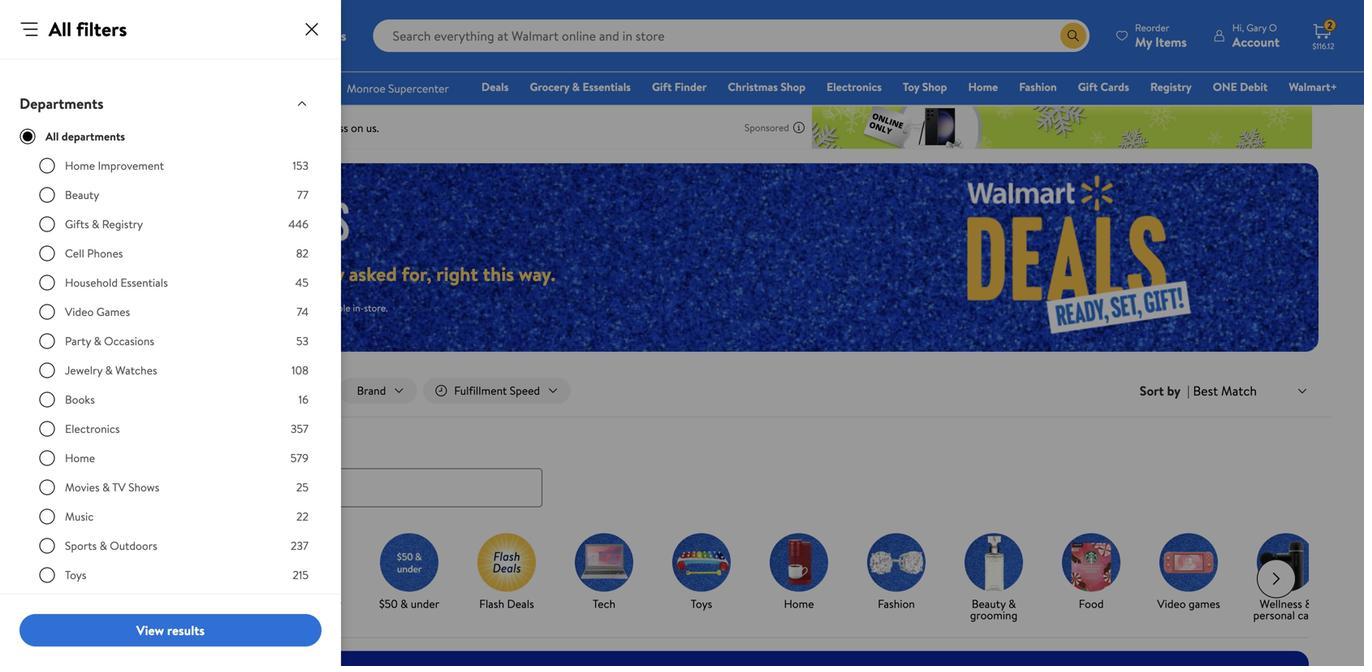 Task type: locate. For each thing, give the bounding box(es) containing it.
3 under from the left
[[411, 596, 440, 612]]

0 vertical spatial video
[[65, 304, 94, 320]]

74
[[297, 304, 309, 320]]

cards
[[1101, 79, 1130, 95]]

2 under from the left
[[313, 596, 342, 612]]

flash
[[479, 596, 505, 612]]

1 horizontal spatial home link
[[961, 78, 1006, 95]]

& for movies
[[102, 479, 110, 495]]

electronics
[[827, 79, 882, 95], [65, 421, 120, 437]]

1 vertical spatial beauty
[[972, 596, 1006, 612]]

0 horizontal spatial by
[[127, 596, 138, 612]]

grocery & essentials
[[530, 79, 631, 95]]

$116.12
[[1313, 41, 1335, 52]]

gift cards
[[1079, 79, 1130, 95]]

by inside sort and filter section element
[[1168, 382, 1181, 400]]

1 vertical spatial by
[[127, 596, 138, 612]]

major
[[65, 260, 114, 287]]

0 horizontal spatial home link
[[757, 533, 842, 613]]

all filters inside "dialog"
[[49, 15, 127, 43]]

153
[[293, 158, 309, 173]]

1 horizontal spatial fashion
[[1020, 79, 1057, 95]]

video left games
[[1158, 596, 1187, 612]]

party & occasions
[[65, 333, 154, 349]]

shop right toy
[[923, 79, 948, 95]]

1 gift from the left
[[652, 79, 672, 95]]

& for $25
[[303, 596, 310, 612]]

toys down shop toys. image
[[691, 596, 713, 612]]

by right "it"
[[127, 596, 138, 612]]

0 horizontal spatial shop
[[781, 79, 806, 95]]

essentials
[[583, 79, 631, 95], [121, 275, 168, 290]]

be
[[302, 301, 313, 315]]

deals inside search field
[[52, 436, 87, 456]]

0 horizontal spatial electronics
[[65, 421, 120, 437]]

1 horizontal spatial gift
[[1079, 79, 1098, 95]]

video games link
[[1147, 533, 1232, 613]]

0 horizontal spatial registry
[[102, 216, 143, 232]]

view results
[[136, 621, 205, 639]]

1 shop from the left
[[781, 79, 806, 95]]

0 horizontal spatial beauty
[[65, 187, 99, 203]]

home down home image
[[784, 596, 814, 612]]

None radio
[[39, 158, 55, 174], [39, 216, 55, 232], [39, 245, 55, 262], [39, 275, 55, 291], [39, 421, 55, 437], [39, 538, 55, 554], [39, 158, 55, 174], [39, 216, 55, 232], [39, 245, 55, 262], [39, 275, 55, 291], [39, 421, 55, 437], [39, 538, 55, 554]]

all filters dialog
[[0, 0, 341, 666]]

& for sports
[[100, 538, 107, 554]]

beauty for beauty & grooming
[[972, 596, 1006, 612]]

food link
[[1050, 533, 1134, 613]]

shop for toy shop
[[923, 79, 948, 95]]

0 vertical spatial toys
[[65, 567, 86, 583]]

& for jewelry
[[105, 362, 113, 378]]

357
[[291, 421, 309, 437]]

0 vertical spatial fashion
[[1020, 79, 1057, 95]]

0 vertical spatial registry
[[1151, 79, 1192, 95]]

major savings on everything they asked for, right this way.
[[65, 260, 556, 287]]

& right sports on the bottom
[[100, 538, 107, 554]]

shop fifty dollars and under. image
[[380, 533, 439, 592]]

while supplies last. no rain checks. select items may not be available in-store.
[[65, 301, 388, 315]]

0 vertical spatial beauty
[[65, 187, 99, 203]]

Search in deals search field
[[52, 468, 543, 507]]

1 horizontal spatial electronics
[[827, 79, 882, 95]]

outdoors
[[110, 538, 157, 554]]

sort and filter section element
[[32, 365, 1332, 417]]

45
[[296, 275, 309, 290]]

1 horizontal spatial fashion link
[[1012, 78, 1065, 95]]

& inside beauty & grooming
[[1009, 596, 1017, 612]]

books
[[65, 392, 95, 407]]

beauty inside beauty & grooming
[[972, 596, 1006, 612]]

by
[[1168, 382, 1181, 400], [127, 596, 138, 612]]

get
[[96, 596, 114, 612]]

& right $50
[[401, 596, 408, 612]]

2 vertical spatial all
[[83, 383, 96, 398]]

flash deals
[[479, 596, 534, 612]]

under for $50 & under
[[411, 596, 440, 612]]

filters inside button
[[98, 383, 127, 398]]

home link
[[961, 78, 1006, 95], [757, 533, 842, 613]]

video games
[[1158, 596, 1221, 612]]

shop up sponsored on the top right of page
[[781, 79, 806, 95]]

deals right flash
[[507, 596, 534, 612]]

beauty up gifts
[[65, 187, 99, 203]]

& right $10
[[204, 596, 212, 612]]

& right the $25
[[303, 596, 310, 612]]

2 horizontal spatial under
[[411, 596, 440, 612]]

fashion down fashion image
[[878, 596, 915, 612]]

1 horizontal spatial christmas
[[728, 79, 778, 95]]

& down the shop beauty and grooming. "image"
[[1009, 596, 1017, 612]]

1 vertical spatial fashion
[[878, 596, 915, 612]]

home down 'all departments' on the top of the page
[[65, 158, 95, 173]]

registry up phones
[[102, 216, 143, 232]]

cell
[[65, 245, 84, 261]]

|
[[1188, 382, 1190, 400]]

1 horizontal spatial essentials
[[583, 79, 631, 95]]

& right gifts
[[92, 216, 99, 232]]

2 gift from the left
[[1079, 79, 1098, 95]]

0 vertical spatial filters
[[76, 15, 127, 43]]

237
[[291, 538, 309, 554]]

under right the $25
[[313, 596, 342, 612]]

0 horizontal spatial gift
[[652, 79, 672, 95]]

215
[[293, 567, 309, 583]]

1 vertical spatial video
[[1158, 596, 1187, 612]]

deals left grocery
[[482, 79, 509, 95]]

1 vertical spatial essentials
[[121, 275, 168, 290]]

& right wellness
[[1306, 596, 1313, 612]]

get gifts in time for christmas. image
[[88, 533, 146, 592]]

flash deals image
[[478, 533, 536, 592]]

0 horizontal spatial toys
[[65, 567, 86, 583]]

1 horizontal spatial video
[[1158, 596, 1187, 612]]

all up the departments
[[49, 15, 72, 43]]

toy
[[903, 79, 920, 95]]

all filters
[[49, 15, 127, 43], [83, 383, 127, 398]]

fashion
[[1020, 79, 1057, 95], [878, 596, 915, 612]]

25
[[296, 479, 309, 495]]

wellness & personal care
[[1254, 596, 1320, 623]]

0 vertical spatial by
[[1168, 382, 1181, 400]]

registry inside registry link
[[1151, 79, 1192, 95]]

0 horizontal spatial video
[[65, 304, 94, 320]]

& for $10
[[204, 596, 212, 612]]

shop wellness and self-care. image
[[1258, 533, 1316, 592]]

fashion link
[[1012, 78, 1065, 95], [855, 533, 939, 613]]

& left tv
[[102, 479, 110, 495]]

this
[[483, 260, 514, 287]]

video up party
[[65, 304, 94, 320]]

1 horizontal spatial beauty
[[972, 596, 1006, 612]]

2 vertical spatial deals
[[507, 596, 534, 612]]

get it by christmas link
[[75, 533, 159, 624]]

electronics down books
[[65, 421, 120, 437]]

jewelry
[[65, 362, 102, 378]]

1 under from the left
[[215, 596, 243, 612]]

shop beauty and grooming. image
[[965, 533, 1024, 592]]

all filters down jewelry & watches in the bottom left of the page
[[83, 383, 127, 398]]

1 vertical spatial electronics
[[65, 421, 120, 437]]

under for $25 & under
[[313, 596, 342, 612]]

None radio
[[39, 187, 55, 203], [39, 304, 55, 320], [39, 333, 55, 349], [39, 362, 55, 379], [39, 392, 55, 408], [39, 450, 55, 466], [39, 479, 55, 496], [39, 509, 55, 525], [39, 567, 55, 583], [39, 187, 55, 203], [39, 304, 55, 320], [39, 333, 55, 349], [39, 362, 55, 379], [39, 392, 55, 408], [39, 450, 55, 466], [39, 479, 55, 496], [39, 509, 55, 525], [39, 567, 55, 583]]

$50 & under
[[379, 596, 440, 612]]

deals up search image
[[52, 436, 87, 456]]

essentials up no
[[121, 275, 168, 290]]

& right jewelry
[[105, 362, 113, 378]]

0 horizontal spatial walmart black friday deals for days image
[[65, 200, 364, 241]]

1 horizontal spatial registry
[[1151, 79, 1192, 95]]

gift left finder
[[652, 79, 672, 95]]

1 vertical spatial registry
[[102, 216, 143, 232]]

filters
[[76, 15, 127, 43], [98, 383, 127, 398]]

& right grocery
[[572, 79, 580, 95]]

0 vertical spatial deals
[[482, 79, 509, 95]]

by left |
[[1168, 382, 1181, 400]]

1 vertical spatial deals
[[52, 436, 87, 456]]

1 horizontal spatial under
[[313, 596, 342, 612]]

1 vertical spatial filters
[[98, 383, 127, 398]]

wellness
[[1260, 596, 1303, 612]]

16
[[299, 392, 309, 407]]

1 vertical spatial fashion link
[[855, 533, 939, 613]]

grooming
[[971, 607, 1018, 623]]

1 horizontal spatial toys
[[691, 596, 713, 612]]

all down jewelry
[[83, 383, 96, 398]]

&
[[572, 79, 580, 95], [92, 216, 99, 232], [94, 333, 101, 349], [105, 362, 113, 378], [102, 479, 110, 495], [100, 538, 107, 554], [204, 596, 212, 612], [303, 596, 310, 612], [401, 596, 408, 612], [1009, 596, 1017, 612], [1306, 596, 1313, 612]]

fashion left gift cards at top
[[1020, 79, 1057, 95]]

all right the all departments radio
[[45, 128, 59, 144]]

gift left cards
[[1079, 79, 1098, 95]]

0 vertical spatial all filters
[[49, 15, 127, 43]]

home image
[[770, 533, 829, 592]]

by inside get it by christmas
[[127, 596, 138, 612]]

all filters inside button
[[83, 383, 127, 398]]

gift cards link
[[1071, 78, 1137, 95]]

rain
[[161, 301, 176, 315]]

registry link
[[1144, 78, 1200, 95]]

deals link
[[474, 78, 516, 95]]

cell phones
[[65, 245, 123, 261]]

1 vertical spatial all filters
[[83, 383, 127, 398]]

0 horizontal spatial under
[[215, 596, 243, 612]]

movies
[[65, 479, 100, 495]]

under right $10
[[215, 596, 243, 612]]

toy shop link
[[896, 78, 955, 95]]

all filters up the departments
[[49, 15, 127, 43]]

watches
[[115, 362, 157, 378]]

shop video games. image
[[1160, 533, 1219, 592]]

get it by christmas
[[92, 596, 142, 623]]

one debit
[[1213, 79, 1268, 95]]

0 vertical spatial electronics
[[827, 79, 882, 95]]

not
[[285, 301, 300, 315]]

home up movies
[[65, 450, 95, 466]]

walmart black friday deals for days image
[[855, 163, 1319, 352], [65, 200, 364, 241]]

beauty inside all departments "option group"
[[65, 187, 99, 203]]

53
[[296, 333, 309, 349]]

1 horizontal spatial walmart black friday deals for days image
[[855, 163, 1319, 352]]

all departments
[[45, 128, 125, 144]]

1 horizontal spatial shop
[[923, 79, 948, 95]]

registry left the one
[[1151, 79, 1192, 95]]

1 horizontal spatial by
[[1168, 382, 1181, 400]]

0 horizontal spatial christmas
[[92, 607, 142, 623]]

under right $50
[[411, 596, 440, 612]]

sort by |
[[1140, 382, 1190, 400]]

tv
[[112, 479, 126, 495]]

items
[[240, 301, 264, 315]]

& right party
[[94, 333, 101, 349]]

flash deals link
[[465, 533, 549, 613]]

walmart+
[[1290, 79, 1338, 95]]

video inside video games link
[[1158, 596, 1187, 612]]

beauty
[[65, 187, 99, 203], [972, 596, 1006, 612]]

results
[[167, 621, 205, 639]]

82
[[296, 245, 309, 261]]

& inside wellness & personal care
[[1306, 596, 1313, 612]]

0 horizontal spatial essentials
[[121, 275, 168, 290]]

1 vertical spatial toys
[[691, 596, 713, 612]]

essentials inside all departments "option group"
[[121, 275, 168, 290]]

2 shop from the left
[[923, 79, 948, 95]]

electronics left toy
[[827, 79, 882, 95]]

shop tech. image
[[575, 533, 634, 592]]

essentials right grocery
[[583, 79, 631, 95]]

games
[[1189, 596, 1221, 612]]

video inside all departments "option group"
[[65, 304, 94, 320]]

beauty down the shop beauty and grooming. "image"
[[972, 596, 1006, 612]]

toys down sports on the bottom
[[65, 567, 86, 583]]



Task type: describe. For each thing, give the bounding box(es) containing it.
shop toys. image
[[673, 533, 731, 592]]

0 vertical spatial home link
[[961, 78, 1006, 95]]

all filters button
[[52, 378, 145, 404]]

$10 & under
[[186, 596, 243, 612]]

beauty & grooming link
[[952, 533, 1037, 624]]

$10
[[186, 596, 202, 612]]

toy shop
[[903, 79, 948, 95]]

grocery & essentials link
[[523, 78, 638, 95]]

movies & tv shows
[[65, 479, 159, 495]]

all departments option group
[[39, 158, 309, 666]]

$25
[[282, 596, 300, 612]]

& for party
[[94, 333, 101, 349]]

0 horizontal spatial fashion
[[878, 596, 915, 612]]

gift finder
[[652, 79, 707, 95]]

sports
[[65, 538, 97, 554]]

$25 & under link
[[270, 533, 354, 613]]

sort
[[1140, 382, 1165, 400]]

checks.
[[179, 301, 209, 315]]

improvement
[[98, 158, 164, 173]]

beauty & grooming
[[971, 596, 1018, 623]]

shop for christmas shop
[[781, 79, 806, 95]]

& for gifts
[[92, 216, 99, 232]]

view results button
[[19, 614, 322, 647]]

& for $50
[[401, 596, 408, 612]]

for,
[[402, 260, 432, 287]]

care
[[1298, 607, 1320, 623]]

& for beauty
[[1009, 596, 1017, 612]]

departments
[[19, 93, 104, 114]]

0 vertical spatial christmas
[[728, 79, 778, 95]]

they
[[307, 260, 344, 287]]

last.
[[127, 301, 143, 315]]

0 vertical spatial fashion link
[[1012, 78, 1065, 95]]

food
[[1079, 596, 1104, 612]]

sports & outdoors
[[65, 538, 157, 554]]

$50 & under link
[[367, 533, 452, 613]]

walmart+ link
[[1282, 78, 1345, 95]]

christmas shop
[[728, 79, 806, 95]]

0 horizontal spatial fashion link
[[855, 533, 939, 613]]

All departments radio
[[19, 128, 36, 145]]

tech
[[593, 596, 616, 612]]

on
[[185, 260, 206, 287]]

$50
[[379, 596, 398, 612]]

right
[[437, 260, 478, 287]]

toys link
[[660, 533, 744, 613]]

Deals search field
[[32, 436, 1332, 507]]

savings
[[119, 260, 180, 287]]

available
[[315, 301, 351, 315]]

electronics inside all departments "option group"
[[65, 421, 120, 437]]

& for grocery
[[572, 79, 580, 95]]

tech link
[[562, 533, 647, 613]]

search image
[[65, 481, 78, 494]]

Walmart Site-Wide search field
[[373, 19, 1090, 52]]

personal
[[1254, 607, 1296, 623]]

phones
[[87, 245, 123, 261]]

2
[[1328, 18, 1333, 32]]

filters inside "dialog"
[[76, 15, 127, 43]]

shop twenty-five dollars and under. image
[[283, 533, 341, 592]]

one debit link
[[1206, 78, 1276, 95]]

446
[[288, 216, 309, 232]]

household
[[65, 275, 118, 290]]

finder
[[675, 79, 707, 95]]

close panel image
[[302, 19, 322, 39]]

walmart image
[[26, 23, 132, 49]]

jewelry & watches
[[65, 362, 157, 378]]

108
[[292, 362, 309, 378]]

gift finder link
[[645, 78, 714, 95]]

music
[[65, 509, 94, 524]]

wellness & personal care link
[[1245, 533, 1329, 624]]

video games
[[65, 304, 130, 320]]

asked
[[349, 260, 397, 287]]

store.
[[364, 301, 388, 315]]

debit
[[1241, 79, 1268, 95]]

22
[[297, 509, 309, 524]]

beauty for beauty
[[65, 187, 99, 203]]

under for $10 & under
[[215, 596, 243, 612]]

home improvement
[[65, 158, 164, 173]]

shows
[[128, 479, 159, 495]]

fashion image
[[868, 533, 926, 592]]

it
[[117, 596, 124, 612]]

next slide for chipmodulewithimages list image
[[1258, 559, 1297, 598]]

all inside button
[[83, 383, 96, 398]]

gift for gift finder
[[652, 79, 672, 95]]

sponsored
[[745, 121, 790, 134]]

579
[[291, 450, 309, 466]]

way.
[[519, 260, 556, 287]]

Search search field
[[373, 19, 1090, 52]]

1 vertical spatial home link
[[757, 533, 842, 613]]

registry inside all departments "option group"
[[102, 216, 143, 232]]

home right toy shop
[[969, 79, 999, 95]]

no
[[146, 301, 158, 315]]

christmas shop link
[[721, 78, 813, 95]]

gift for gift cards
[[1079, 79, 1098, 95]]

occasions
[[104, 333, 154, 349]]

grocery
[[530, 79, 570, 95]]

departments button
[[6, 79, 322, 128]]

while
[[65, 301, 89, 315]]

0 vertical spatial all
[[49, 15, 72, 43]]

video for video games
[[65, 304, 94, 320]]

toys inside all departments "option group"
[[65, 567, 86, 583]]

in-
[[353, 301, 364, 315]]

may
[[266, 301, 283, 315]]

0 vertical spatial essentials
[[583, 79, 631, 95]]

video for video games
[[1158, 596, 1187, 612]]

& for wellness
[[1306, 596, 1313, 612]]

1 vertical spatial all
[[45, 128, 59, 144]]

1 vertical spatial christmas
[[92, 607, 142, 623]]

one
[[1213, 79, 1238, 95]]

games
[[96, 304, 130, 320]]

gifts & registry
[[65, 216, 143, 232]]

shop food image
[[1063, 533, 1121, 592]]



Task type: vqa. For each thing, say whether or not it's contained in the screenshot.
a
no



